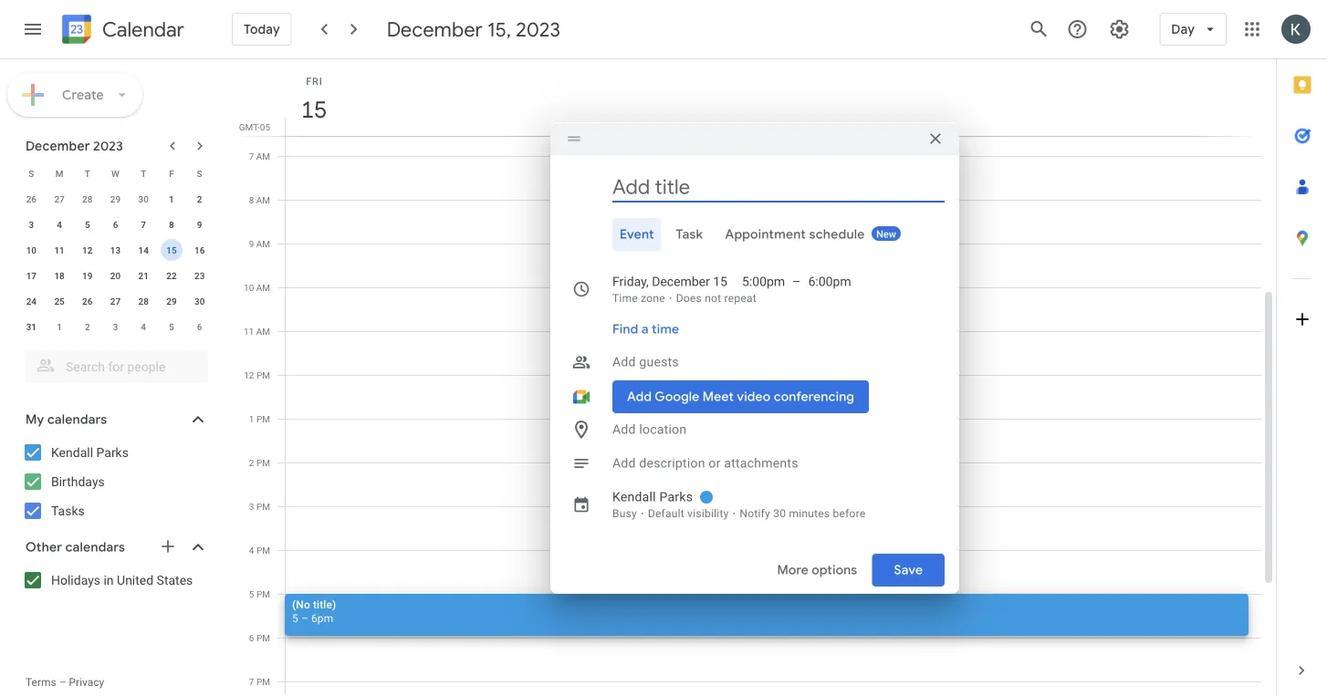 Task type: locate. For each thing, give the bounding box(es) containing it.
2
[[197, 194, 202, 204], [85, 321, 90, 332], [249, 457, 254, 468]]

0 vertical spatial 29
[[110, 194, 121, 204]]

0 horizontal spatial tab list
[[565, 218, 945, 251]]

8 up 15 element
[[169, 219, 174, 230]]

30 right the notify
[[773, 507, 786, 520]]

31
[[26, 321, 37, 332]]

12 for 12
[[82, 245, 93, 256]]

add down the find
[[612, 355, 636, 370]]

6 inside 15 grid
[[249, 633, 254, 644]]

7 down gmt-
[[249, 151, 254, 162]]

2 horizontal spatial 1
[[249, 413, 254, 424]]

parks down my calendars dropdown button
[[96, 445, 129, 460]]

calendars right my at the bottom left
[[47, 412, 107, 428]]

5 row from the top
[[17, 263, 214, 288]]

0 horizontal spatial 2023
[[93, 138, 123, 154]]

10 inside row
[[26, 245, 37, 256]]

december up does
[[652, 274, 710, 289]]

7 pm from the top
[[256, 633, 270, 644]]

default
[[648, 507, 685, 520]]

am down 8 am
[[256, 238, 270, 249]]

11 inside 11 element
[[54, 245, 65, 256]]

3 row from the top
[[17, 212, 214, 237]]

1 vertical spatial 1
[[57, 321, 62, 332]]

2 vertical spatial 30
[[773, 507, 786, 520]]

settings menu image
[[1108, 18, 1130, 40]]

3 add from the top
[[612, 456, 636, 471]]

kendall
[[51, 445, 93, 460], [612, 490, 656, 505]]

6
[[113, 219, 118, 230], [197, 321, 202, 332], [249, 633, 254, 644]]

0 horizontal spatial 11
[[54, 245, 65, 256]]

calendars inside dropdown button
[[47, 412, 107, 428]]

12 inside 15 grid
[[244, 370, 254, 381]]

1 horizontal spatial 4
[[141, 321, 146, 332]]

location
[[639, 422, 687, 437]]

am down "9 am"
[[256, 282, 270, 293]]

1 row from the top
[[17, 161, 214, 186]]

2 horizontal spatial 6
[[249, 633, 254, 644]]

0 vertical spatial 10
[[26, 245, 37, 256]]

kendall up busy
[[612, 490, 656, 505]]

row down w
[[17, 186, 214, 212]]

2 up 16 element
[[197, 194, 202, 204]]

kendall up birthdays
[[51, 445, 93, 460]]

1 am from the top
[[256, 151, 270, 162]]

attachments
[[724, 456, 798, 471]]

1 horizontal spatial 26
[[82, 296, 93, 307]]

0 vertical spatial 26
[[26, 194, 37, 204]]

2023 right 15,
[[516, 16, 561, 42]]

6 inside "january 6" element
[[197, 321, 202, 332]]

1 add from the top
[[612, 355, 636, 370]]

2 t from the left
[[141, 168, 146, 179]]

2 horizontal spatial 3
[[249, 501, 254, 512]]

7 down 6 pm
[[249, 676, 254, 687]]

1 pm
[[249, 413, 270, 424]]

0 horizontal spatial 12
[[82, 245, 93, 256]]

new
[[876, 229, 896, 240]]

parks up default
[[659, 490, 693, 505]]

3 inside january 3 element
[[113, 321, 118, 332]]

4
[[57, 219, 62, 230], [141, 321, 146, 332], [249, 545, 254, 556]]

15 down fri
[[300, 94, 326, 125]]

2 vertical spatial 4
[[249, 545, 254, 556]]

2 add from the top
[[612, 422, 636, 437]]

1 for january 1 element
[[57, 321, 62, 332]]

pm for 2 pm
[[256, 457, 270, 468]]

7 for 7 pm
[[249, 676, 254, 687]]

8 down 7 am
[[249, 194, 254, 205]]

7 for 7 am
[[249, 151, 254, 162]]

am down 7 am
[[256, 194, 270, 205]]

2 vertical spatial 1
[[249, 413, 254, 424]]

4 am from the top
[[256, 282, 270, 293]]

2 horizontal spatial –
[[792, 274, 801, 289]]

0 horizontal spatial 9
[[197, 219, 202, 230]]

0 horizontal spatial 2
[[85, 321, 90, 332]]

december 15, 2023
[[387, 16, 561, 42]]

12 up 19
[[82, 245, 93, 256]]

1 vertical spatial 30
[[194, 296, 205, 307]]

30 down 23
[[194, 296, 205, 307]]

11 am
[[244, 326, 270, 337]]

10 up the 11 am
[[244, 282, 254, 293]]

9 inside row
[[197, 219, 202, 230]]

add left 'location'
[[612, 422, 636, 437]]

11 down 10 am
[[244, 326, 254, 337]]

0 horizontal spatial 29
[[110, 194, 121, 204]]

1 vertical spatial 4
[[141, 321, 146, 332]]

2 vertical spatial 6
[[249, 633, 254, 644]]

12
[[82, 245, 93, 256], [244, 370, 254, 381]]

9 up 10 am
[[249, 238, 254, 249]]

add
[[612, 355, 636, 370], [612, 422, 636, 437], [612, 456, 636, 471]]

11 for 11 am
[[244, 326, 254, 337]]

27 down "20"
[[110, 296, 121, 307]]

1 horizontal spatial december
[[387, 16, 483, 42]]

5 down '(no'
[[292, 612, 298, 625]]

1 vertical spatial 28
[[138, 296, 149, 307]]

1 vertical spatial 11
[[244, 326, 254, 337]]

1 vertical spatial 29
[[166, 296, 177, 307]]

0 vertical spatial kendall
[[51, 445, 93, 460]]

s right f
[[197, 168, 202, 179]]

– right terms link
[[59, 676, 66, 689]]

calendar
[[102, 17, 184, 42]]

0 vertical spatial 11
[[54, 245, 65, 256]]

0 vertical spatial 9
[[197, 219, 202, 230]]

3 inside 15 grid
[[249, 501, 254, 512]]

None search field
[[0, 343, 226, 383]]

6 pm from the top
[[256, 589, 270, 600]]

12 down the 11 am
[[244, 370, 254, 381]]

add other calendars image
[[159, 538, 177, 556]]

1 vertical spatial kendall
[[612, 490, 656, 505]]

am down "05"
[[256, 151, 270, 162]]

main drawer image
[[22, 18, 44, 40]]

2023 up w
[[93, 138, 123, 154]]

10
[[26, 245, 37, 256], [244, 282, 254, 293]]

pm up 2 pm
[[256, 413, 270, 424]]

event button
[[612, 218, 662, 251]]

2 inside 15 grid
[[249, 457, 254, 468]]

2 down "1 pm" at the left bottom of the page
[[249, 457, 254, 468]]

1 horizontal spatial 11
[[244, 326, 254, 337]]

8 inside row
[[169, 219, 174, 230]]

1 pm from the top
[[256, 370, 270, 381]]

2 vertical spatial –
[[59, 676, 66, 689]]

27 down m
[[54, 194, 65, 204]]

add down add location at the bottom of the page
[[612, 456, 636, 471]]

kendall parks up default
[[612, 490, 693, 505]]

6 row from the top
[[17, 288, 214, 314]]

9 up 16 element
[[197, 219, 202, 230]]

row up november 29 element in the top left of the page
[[17, 161, 214, 186]]

1 vertical spatial 27
[[110, 296, 121, 307]]

0 horizontal spatial 27
[[54, 194, 65, 204]]

pm left '(no'
[[256, 589, 270, 600]]

pm down 6 pm
[[256, 676, 270, 687]]

2 horizontal spatial 4
[[249, 545, 254, 556]]

row up 20 element
[[17, 237, 214, 263]]

20 element
[[104, 265, 126, 287]]

calendar heading
[[99, 17, 184, 42]]

4 down 28 "element"
[[141, 321, 146, 332]]

december
[[387, 16, 483, 42], [26, 138, 90, 154], [652, 274, 710, 289]]

2 vertical spatial add
[[612, 456, 636, 471]]

0 horizontal spatial s
[[29, 168, 34, 179]]

7 inside row
[[141, 219, 146, 230]]

notify 30 minutes before
[[740, 507, 866, 520]]

1 vertical spatial 2
[[85, 321, 90, 332]]

tasks
[[51, 503, 85, 518]]

4 pm from the top
[[256, 501, 270, 512]]

december for december 15, 2023
[[387, 16, 483, 42]]

pm down 5 pm
[[256, 633, 270, 644]]

28 right november 27 element
[[82, 194, 93, 204]]

row group
[[17, 186, 214, 340]]

7 down november 30 element
[[141, 219, 146, 230]]

1 vertical spatial 12
[[244, 370, 254, 381]]

add description or attachments
[[612, 456, 798, 471]]

calendars up in
[[65, 539, 125, 556]]

to element
[[792, 273, 801, 291]]

10 element
[[20, 239, 42, 261]]

create button
[[7, 73, 142, 117]]

6 down november 29 element in the top left of the page
[[113, 219, 118, 230]]

s
[[29, 168, 34, 179], [197, 168, 202, 179]]

8 pm from the top
[[256, 676, 270, 687]]

1 down the 12 pm
[[249, 413, 254, 424]]

0 horizontal spatial 15
[[166, 245, 177, 256]]

29 down w
[[110, 194, 121, 204]]

1 vertical spatial 8
[[169, 219, 174, 230]]

0 vertical spatial kendall parks
[[51, 445, 129, 460]]

15 up does not repeat
[[713, 274, 727, 289]]

1
[[169, 194, 174, 204], [57, 321, 62, 332], [249, 413, 254, 424]]

1 vertical spatial parks
[[659, 490, 693, 505]]

row down 13 element
[[17, 263, 214, 288]]

5 up 6 pm
[[249, 589, 254, 600]]

3 am from the top
[[256, 238, 270, 249]]

9 for 9
[[197, 219, 202, 230]]

kendall parks
[[51, 445, 129, 460], [612, 490, 693, 505]]

1 vertical spatial add
[[612, 422, 636, 437]]

26 for november 26 element
[[26, 194, 37, 204]]

28 down 21
[[138, 296, 149, 307]]

1 for 1 pm
[[249, 413, 254, 424]]

gmt-05
[[239, 121, 270, 132]]

2 pm from the top
[[256, 413, 270, 424]]

december up m
[[26, 138, 90, 154]]

1 horizontal spatial 29
[[166, 296, 177, 307]]

1 vertical spatial 6
[[197, 321, 202, 332]]

add for add location
[[612, 422, 636, 437]]

1 horizontal spatial 9
[[249, 238, 254, 249]]

row up january 3 element
[[17, 288, 214, 314]]

15 inside column header
[[300, 94, 326, 125]]

4 inside 15 grid
[[249, 545, 254, 556]]

5 inside (no title) 5 – 6pm
[[292, 612, 298, 625]]

15 up 22
[[166, 245, 177, 256]]

26 for 26 element at the top
[[82, 296, 93, 307]]

0 horizontal spatial 30
[[138, 194, 149, 204]]

create
[[62, 87, 104, 103]]

1 vertical spatial 3
[[113, 321, 118, 332]]

2 horizontal spatial 2
[[249, 457, 254, 468]]

0 horizontal spatial december
[[26, 138, 90, 154]]

busy
[[612, 507, 637, 520]]

add for add guests
[[612, 355, 636, 370]]

0 horizontal spatial 6
[[113, 219, 118, 230]]

0 horizontal spatial 26
[[26, 194, 37, 204]]

5 down 29 element
[[169, 321, 174, 332]]

pm down "1 pm" at the left bottom of the page
[[256, 457, 270, 468]]

before
[[833, 507, 866, 520]]

t up november 30 element
[[141, 168, 146, 179]]

4 down november 27 element
[[57, 219, 62, 230]]

0 vertical spatial 30
[[138, 194, 149, 204]]

tab list
[[1277, 59, 1327, 645], [565, 218, 945, 251]]

10 up 17
[[26, 245, 37, 256]]

pm for 1 pm
[[256, 413, 270, 424]]

2 vertical spatial 2
[[249, 457, 254, 468]]

26 left november 27 element
[[26, 194, 37, 204]]

2 am from the top
[[256, 194, 270, 205]]

0 vertical spatial –
[[792, 274, 801, 289]]

0 horizontal spatial 10
[[26, 245, 37, 256]]

november 27 element
[[48, 188, 70, 210]]

0 vertical spatial 27
[[54, 194, 65, 204]]

row containing s
[[17, 161, 214, 186]]

pm up "1 pm" at the left bottom of the page
[[256, 370, 270, 381]]

1 vertical spatial 10
[[244, 282, 254, 293]]

12 inside row
[[82, 245, 93, 256]]

row containing 3
[[17, 212, 214, 237]]

1 vertical spatial –
[[301, 612, 308, 625]]

4 up 5 pm
[[249, 545, 254, 556]]

does not repeat
[[676, 292, 757, 305]]

28 inside "element"
[[138, 296, 149, 307]]

0 horizontal spatial parks
[[96, 445, 129, 460]]

23 element
[[189, 265, 211, 287]]

7 row from the top
[[17, 314, 214, 340]]

2 vertical spatial december
[[652, 274, 710, 289]]

30 right november 29 element in the top left of the page
[[138, 194, 149, 204]]

kendall parks up birthdays
[[51, 445, 129, 460]]

2 horizontal spatial 15
[[713, 274, 727, 289]]

0 horizontal spatial 3
[[29, 219, 34, 230]]

row
[[17, 161, 214, 186], [17, 186, 214, 212], [17, 212, 214, 237], [17, 237, 214, 263], [17, 263, 214, 288], [17, 288, 214, 314], [17, 314, 214, 340]]

2 vertical spatial 15
[[713, 274, 727, 289]]

1 down f
[[169, 194, 174, 204]]

1 horizontal spatial 12
[[244, 370, 254, 381]]

1 horizontal spatial 3
[[113, 321, 118, 332]]

other
[[26, 539, 62, 556]]

1 inside january 1 element
[[57, 321, 62, 332]]

3 down 2 pm
[[249, 501, 254, 512]]

21 element
[[133, 265, 154, 287]]

add guests button
[[605, 346, 945, 379]]

s up november 26 element
[[29, 168, 34, 179]]

– down '(no'
[[301, 612, 308, 625]]

1 vertical spatial 2023
[[93, 138, 123, 154]]

november 28 element
[[76, 188, 98, 210]]

1 horizontal spatial 8
[[249, 194, 254, 205]]

3 for 3 pm
[[249, 501, 254, 512]]

1 horizontal spatial kendall parks
[[612, 490, 693, 505]]

2 row from the top
[[17, 186, 214, 212]]

9
[[197, 219, 202, 230], [249, 238, 254, 249]]

2 down 26 element at the top
[[85, 321, 90, 332]]

0 vertical spatial parks
[[96, 445, 129, 460]]

2 inside january 2 element
[[85, 321, 90, 332]]

parks
[[96, 445, 129, 460], [659, 490, 693, 505]]

24
[[26, 296, 37, 307]]

january 6 element
[[189, 316, 211, 338]]

0 vertical spatial 12
[[82, 245, 93, 256]]

t
[[85, 168, 90, 179], [141, 168, 146, 179]]

19
[[82, 270, 93, 281]]

3 down "27" element
[[113, 321, 118, 332]]

0 vertical spatial 7
[[249, 151, 254, 162]]

calendars inside dropdown button
[[65, 539, 125, 556]]

1 horizontal spatial –
[[301, 612, 308, 625]]

3 pm
[[249, 501, 270, 512]]

8 for 8 am
[[249, 194, 254, 205]]

t up november 28 element
[[85, 168, 90, 179]]

28
[[82, 194, 93, 204], [138, 296, 149, 307]]

1 down 25 element
[[57, 321, 62, 332]]

7
[[249, 151, 254, 162], [141, 219, 146, 230], [249, 676, 254, 687]]

6 down 5 pm
[[249, 633, 254, 644]]

1 s from the left
[[29, 168, 34, 179]]

0 horizontal spatial 28
[[82, 194, 93, 204]]

27
[[54, 194, 65, 204], [110, 296, 121, 307]]

november 26 element
[[20, 188, 42, 210]]

17 element
[[20, 265, 42, 287]]

row down "27" element
[[17, 314, 214, 340]]

january 4 element
[[133, 316, 154, 338]]

1 vertical spatial 7
[[141, 219, 146, 230]]

– for privacy
[[59, 676, 66, 689]]

10 am
[[244, 282, 270, 293]]

december left 15,
[[387, 16, 483, 42]]

29 for november 29 element in the top left of the page
[[110, 194, 121, 204]]

0 vertical spatial 6
[[113, 219, 118, 230]]

pm for 12 pm
[[256, 370, 270, 381]]

2 vertical spatial 3
[[249, 501, 254, 512]]

1 vertical spatial 15
[[166, 245, 177, 256]]

pm for 6 pm
[[256, 633, 270, 644]]

5 am from the top
[[256, 326, 270, 337]]

10 inside 15 grid
[[244, 282, 254, 293]]

1 horizontal spatial tab list
[[1277, 59, 1327, 645]]

row containing 17
[[17, 263, 214, 288]]

18 element
[[48, 265, 70, 287]]

23
[[194, 270, 205, 281]]

1 horizontal spatial 1
[[169, 194, 174, 204]]

3 down november 26 element
[[29, 219, 34, 230]]

pm for 4 pm
[[256, 545, 270, 556]]

1 vertical spatial 9
[[249, 238, 254, 249]]

9 for 9 am
[[249, 238, 254, 249]]

am for 11 am
[[256, 326, 270, 337]]

pm up 5 pm
[[256, 545, 270, 556]]

0 horizontal spatial t
[[85, 168, 90, 179]]

pm down 2 pm
[[256, 501, 270, 512]]

9 inside 15 grid
[[249, 238, 254, 249]]

1 horizontal spatial 6
[[197, 321, 202, 332]]

2 vertical spatial 7
[[249, 676, 254, 687]]

3
[[29, 219, 34, 230], [113, 321, 118, 332], [249, 501, 254, 512]]

8 inside 15 grid
[[249, 194, 254, 205]]

3 pm from the top
[[256, 457, 270, 468]]

am
[[256, 151, 270, 162], [256, 194, 270, 205], [256, 238, 270, 249], [256, 282, 270, 293], [256, 326, 270, 337]]

11 inside 15 grid
[[244, 326, 254, 337]]

0 vertical spatial calendars
[[47, 412, 107, 428]]

18
[[54, 270, 65, 281]]

29 element
[[161, 290, 182, 312]]

26 down 19
[[82, 296, 93, 307]]

11 up 18
[[54, 245, 65, 256]]

30
[[138, 194, 149, 204], [194, 296, 205, 307], [773, 507, 786, 520]]

am up the 12 pm
[[256, 326, 270, 337]]

am for 9 am
[[256, 238, 270, 249]]

0 horizontal spatial kendall parks
[[51, 445, 129, 460]]

row down november 29 element in the top left of the page
[[17, 212, 214, 237]]

terms
[[26, 676, 56, 689]]

0 horizontal spatial kendall
[[51, 445, 93, 460]]

29 down 22
[[166, 296, 177, 307]]

0 horizontal spatial 4
[[57, 219, 62, 230]]

1 horizontal spatial 28
[[138, 296, 149, 307]]

row containing 24
[[17, 288, 214, 314]]

pm for 3 pm
[[256, 501, 270, 512]]

– left 6:00pm
[[792, 274, 801, 289]]

– for 6:00pm
[[792, 274, 801, 289]]

Search for people text field
[[37, 351, 197, 383]]

1 horizontal spatial 2
[[197, 194, 202, 204]]

1 inside 15 grid
[[249, 413, 254, 424]]

minutes
[[789, 507, 830, 520]]

appointment
[[725, 226, 806, 243]]

0 horizontal spatial 8
[[169, 219, 174, 230]]

0 horizontal spatial –
[[59, 676, 66, 689]]

5 pm from the top
[[256, 545, 270, 556]]

add inside dropdown button
[[612, 355, 636, 370]]

21
[[138, 270, 149, 281]]

8
[[249, 194, 254, 205], [169, 219, 174, 230]]

5:00pm – 6:00pm
[[742, 274, 851, 289]]

today
[[244, 21, 280, 37]]

6 down the 30 element
[[197, 321, 202, 332]]

states
[[157, 573, 193, 588]]

find a time
[[612, 321, 679, 338]]

4 row from the top
[[17, 237, 214, 263]]

schedule
[[809, 226, 865, 243]]

privacy
[[69, 676, 104, 689]]

task button
[[669, 218, 711, 251]]

1 horizontal spatial 2023
[[516, 16, 561, 42]]



Task type: vqa. For each thing, say whether or not it's contained in the screenshot.


Task type: describe. For each thing, give the bounding box(es) containing it.
12 pm
[[244, 370, 270, 381]]

add for add description or attachments
[[612, 456, 636, 471]]

january 3 element
[[104, 316, 126, 338]]

22 element
[[161, 265, 182, 287]]

14
[[138, 245, 149, 256]]

pm for 7 pm
[[256, 676, 270, 687]]

january 2 element
[[76, 316, 98, 338]]

december 2023 grid
[[17, 161, 214, 340]]

31 element
[[20, 316, 42, 338]]

day
[[1171, 21, 1195, 37]]

30 for november 30 element
[[138, 194, 149, 204]]

am for 7 am
[[256, 151, 270, 162]]

5 pm
[[249, 589, 270, 600]]

december for december 2023
[[26, 138, 90, 154]]

united
[[117, 573, 153, 588]]

tab list containing event
[[565, 218, 945, 251]]

repeat
[[724, 292, 757, 305]]

friday, december 15
[[612, 274, 727, 289]]

am for 10 am
[[256, 282, 270, 293]]

terms link
[[26, 676, 56, 689]]

calendars for other calendars
[[65, 539, 125, 556]]

12 element
[[76, 239, 98, 261]]

7 for 7
[[141, 219, 146, 230]]

am for 8 am
[[256, 194, 270, 205]]

january 5 element
[[161, 316, 182, 338]]

05
[[260, 121, 270, 132]]

1 vertical spatial kendall parks
[[612, 490, 693, 505]]

holidays in united states
[[51, 573, 193, 588]]

1 t from the left
[[85, 168, 90, 179]]

1 horizontal spatial kendall
[[612, 490, 656, 505]]

6 pm
[[249, 633, 270, 644]]

1 horizontal spatial parks
[[659, 490, 693, 505]]

Add title text field
[[612, 173, 945, 201]]

find
[[612, 321, 638, 338]]

28 element
[[133, 290, 154, 312]]

– inside (no title) 5 – 6pm
[[301, 612, 308, 625]]

27 for "27" element
[[110, 296, 121, 307]]

25 element
[[48, 290, 70, 312]]

description
[[639, 456, 705, 471]]

time zone
[[612, 292, 665, 305]]

pm for 5 pm
[[256, 589, 270, 600]]

day button
[[1159, 7, 1227, 51]]

privacy link
[[69, 676, 104, 689]]

task
[[676, 226, 703, 243]]

row group containing 26
[[17, 186, 214, 340]]

10 for 10 am
[[244, 282, 254, 293]]

january 1 element
[[48, 316, 70, 338]]

11 element
[[48, 239, 70, 261]]

19 element
[[76, 265, 98, 287]]

27 for november 27 element
[[54, 194, 65, 204]]

fri
[[306, 75, 323, 87]]

17
[[26, 270, 37, 281]]

row containing 10
[[17, 237, 214, 263]]

birthdays
[[51, 474, 105, 489]]

15 cell
[[158, 237, 186, 263]]

time
[[652, 321, 679, 338]]

does
[[676, 292, 702, 305]]

december 2023
[[26, 138, 123, 154]]

13 element
[[104, 239, 126, 261]]

9 am
[[249, 238, 270, 249]]

gmt-
[[239, 121, 260, 132]]

default visibility
[[648, 507, 729, 520]]

a
[[642, 321, 649, 338]]

29 for 29 element
[[166, 296, 177, 307]]

13
[[110, 245, 121, 256]]

find a time button
[[605, 313, 687, 346]]

zone
[[641, 292, 665, 305]]

27 element
[[104, 290, 126, 312]]

not
[[705, 292, 721, 305]]

appointment schedule
[[725, 226, 865, 243]]

10 for 10
[[26, 245, 37, 256]]

7 am
[[249, 151, 270, 162]]

2 pm
[[249, 457, 270, 468]]

30 for the 30 element
[[194, 296, 205, 307]]

today button
[[232, 7, 292, 51]]

11 for 11
[[54, 245, 65, 256]]

28 for november 28 element
[[82, 194, 93, 204]]

2 horizontal spatial 30
[[773, 507, 786, 520]]

parks inside my calendars list
[[96, 445, 129, 460]]

november 30 element
[[133, 188, 154, 210]]

event
[[620, 226, 654, 243]]

calendars for my calendars
[[47, 412, 107, 428]]

my calendars button
[[4, 405, 226, 434]]

row containing 31
[[17, 314, 214, 340]]

friday,
[[612, 274, 649, 289]]

(no title) 5 – 6pm
[[292, 598, 336, 625]]

4 for 4 pm
[[249, 545, 254, 556]]

5:00pm
[[742, 274, 785, 289]]

6 for "january 6" element
[[197, 321, 202, 332]]

guests
[[639, 355, 679, 370]]

8 for 8
[[169, 219, 174, 230]]

22
[[166, 270, 177, 281]]

16
[[194, 245, 205, 256]]

0 vertical spatial 2
[[197, 194, 202, 204]]

15 grid
[[234, 59, 1276, 696]]

add guests
[[612, 355, 679, 370]]

4 for january 4 element
[[141, 321, 146, 332]]

0 vertical spatial 4
[[57, 219, 62, 230]]

15 element
[[161, 239, 182, 261]]

title)
[[313, 598, 336, 611]]

15,
[[487, 16, 511, 42]]

w
[[111, 168, 119, 179]]

6:00pm
[[808, 274, 851, 289]]

friday, december 15 element
[[293, 89, 335, 131]]

30 element
[[189, 290, 211, 312]]

in
[[104, 573, 114, 588]]

8 am
[[249, 194, 270, 205]]

new element
[[872, 226, 901, 241]]

0 vertical spatial 2023
[[516, 16, 561, 42]]

6 for 6 pm
[[249, 633, 254, 644]]

my calendars
[[26, 412, 107, 428]]

15 column header
[[285, 59, 1261, 136]]

24 element
[[20, 290, 42, 312]]

(no
[[292, 598, 310, 611]]

16 element
[[189, 239, 211, 261]]

visibility
[[687, 507, 729, 520]]

or
[[709, 456, 721, 471]]

calendar element
[[58, 11, 184, 51]]

3 for january 3 element
[[113, 321, 118, 332]]

28 for 28 "element"
[[138, 296, 149, 307]]

my calendars list
[[4, 438, 226, 526]]

m
[[55, 168, 63, 179]]

4 pm
[[249, 545, 270, 556]]

november 29 element
[[104, 188, 126, 210]]

other calendars
[[26, 539, 125, 556]]

14 element
[[133, 239, 154, 261]]

time
[[612, 292, 638, 305]]

other calendars button
[[4, 533, 226, 562]]

terms – privacy
[[26, 676, 104, 689]]

6pm
[[311, 612, 333, 625]]

0 vertical spatial 3
[[29, 219, 34, 230]]

my
[[26, 412, 44, 428]]

12 for 12 pm
[[244, 370, 254, 381]]

kendall inside my calendars list
[[51, 445, 93, 460]]

fri 15
[[300, 75, 326, 125]]

15 inside 'cell'
[[166, 245, 177, 256]]

20
[[110, 270, 121, 281]]

5 down november 28 element
[[85, 219, 90, 230]]

25
[[54, 296, 65, 307]]

26 element
[[76, 290, 98, 312]]

2 s from the left
[[197, 168, 202, 179]]

2 for 2 pm
[[249, 457, 254, 468]]

row containing 26
[[17, 186, 214, 212]]

7 pm
[[249, 676, 270, 687]]

2 for january 2 element
[[85, 321, 90, 332]]

holidays
[[51, 573, 100, 588]]

add location
[[612, 422, 687, 437]]

kendall parks inside my calendars list
[[51, 445, 129, 460]]

f
[[169, 168, 174, 179]]



